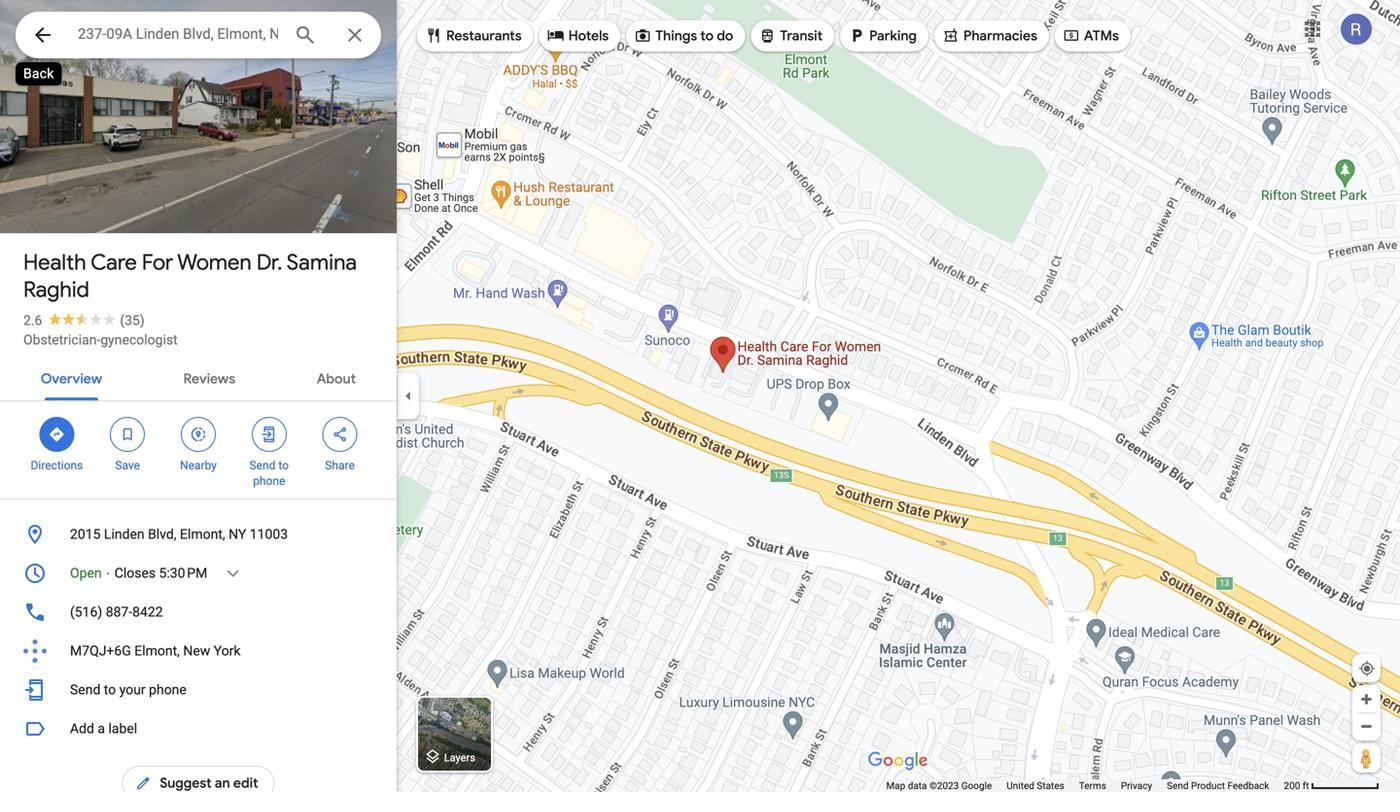 Task type: describe. For each thing, give the bounding box(es) containing it.
obstetrician-gynecologist button
[[23, 331, 178, 350]]


[[848, 25, 866, 46]]

tab list inside google maps element
[[0, 354, 397, 401]]

add
[[70, 721, 94, 737]]

health
[[23, 249, 86, 276]]


[[1063, 25, 1081, 46]]

 hotels
[[547, 25, 609, 46]]

states
[[1037, 781, 1065, 792]]


[[547, 25, 565, 46]]

elmont, inside button
[[180, 527, 225, 543]]

2015
[[70, 527, 101, 543]]

send product feedback
[[1167, 781, 1270, 792]]

photo of health care for women dr. samina raghid image
[[0, 0, 397, 233]]

nearby
[[180, 459, 217, 473]]

send for send to phone
[[250, 459, 276, 473]]

2015 linden blvd, elmont, ny 11003
[[70, 527, 288, 543]]

11003
[[250, 527, 288, 543]]

phone inside button
[[149, 682, 187, 698]]

elmont, inside "button"
[[134, 643, 180, 660]]

linden
[[104, 527, 145, 543]]

 transit
[[759, 25, 823, 46]]

feedback
[[1228, 781, 1270, 792]]

ny
[[229, 527, 246, 543]]

phone inside send to phone
[[253, 475, 285, 488]]


[[31, 21, 54, 49]]

to for send to your phone
[[104, 682, 116, 698]]

data
[[908, 781, 927, 792]]

 pharmacies
[[943, 25, 1038, 46]]

send for send product feedback
[[1167, 781, 1189, 792]]

health care for women dr. samina raghid main content
[[0, 0, 397, 793]]

restaurants
[[446, 27, 522, 45]]

887-
[[106, 605, 132, 621]]

raghid
[[23, 276, 89, 303]]

show your location image
[[1359, 660, 1376, 678]]

m7qj+6g
[[70, 643, 131, 660]]

obstetrician-
[[23, 332, 101, 348]]

 button
[[16, 12, 70, 62]]

a
[[98, 721, 105, 737]]

product
[[1192, 781, 1226, 792]]

layers
[[444, 752, 476, 764]]

new
[[183, 643, 210, 660]]

samina
[[287, 249, 357, 276]]

2.6 stars image
[[42, 313, 120, 325]]

send to your phone button
[[0, 671, 397, 710]]


[[425, 25, 443, 46]]

open ⋅ closes 5:30 pm
[[70, 566, 207, 582]]

blvd,
[[148, 527, 177, 543]]

©2023
[[930, 781, 959, 792]]

200
[[1284, 781, 1301, 792]]

things
[[656, 27, 697, 45]]

2015 linden blvd, elmont, ny 11003 button
[[0, 516, 397, 554]]

google maps element
[[0, 0, 1401, 793]]

privacy button
[[1121, 780, 1153, 793]]

care
[[91, 249, 137, 276]]

united states button
[[1007, 780, 1065, 793]]

footer inside google maps element
[[887, 780, 1284, 793]]

hotels
[[569, 27, 609, 45]]

your
[[119, 682, 146, 698]]


[[190, 424, 207, 446]]

(516)
[[70, 605, 102, 621]]

2 photos
[[50, 193, 110, 211]]

reviews
[[183, 371, 235, 388]]

zoom out image
[[1360, 720, 1374, 734]]

200 ft
[[1284, 781, 1310, 792]]

send to your phone
[[70, 682, 187, 698]]

overview button
[[25, 354, 118, 401]]

dr.
[[257, 249, 282, 276]]

 things to do
[[634, 25, 734, 46]]

photos
[[62, 193, 110, 211]]

women
[[177, 249, 252, 276]]

map
[[887, 781, 906, 792]]

share
[[325, 459, 355, 473]]

show open hours for the week image
[[224, 565, 242, 583]]



Task type: vqa. For each thing, say whether or not it's contained in the screenshot.


Task type: locate. For each thing, give the bounding box(es) containing it.

[[119, 424, 136, 446]]

1 vertical spatial to
[[279, 459, 289, 473]]

footer
[[887, 780, 1284, 793]]

2
[[50, 193, 58, 211]]

gynecologist
[[101, 332, 178, 348]]

to inside  things to do
[[701, 27, 714, 45]]

to for send to phone
[[279, 459, 289, 473]]

overview
[[41, 371, 102, 388]]


[[759, 25, 776, 46]]


[[260, 424, 278, 446]]

collapse side panel image
[[398, 386, 419, 407]]

united
[[1007, 781, 1035, 792]]

1 vertical spatial phone
[[149, 682, 187, 698]]

send to phone
[[250, 459, 289, 488]]

send up add
[[70, 682, 101, 698]]

elmont, left ny
[[180, 527, 225, 543]]

2.6
[[23, 313, 42, 329]]

8422
[[132, 605, 163, 621]]

send
[[250, 459, 276, 473], [70, 682, 101, 698], [1167, 781, 1189, 792]]

none field inside 237-09a linden blvd, elmont, ny 11003 field
[[78, 22, 278, 46]]

show street view coverage image
[[1353, 744, 1381, 773]]

 parking
[[848, 25, 917, 46]]

reviews button
[[168, 354, 251, 401]]

m7qj+6g elmont, new york button
[[0, 632, 397, 671]]

to left your
[[104, 682, 116, 698]]

terms
[[1079, 781, 1107, 792]]

0 vertical spatial elmont,
[[180, 527, 225, 543]]

add a label button
[[0, 710, 397, 749]]

ft
[[1303, 781, 1310, 792]]

to left do
[[701, 27, 714, 45]]

237-09A Linden Blvd, Elmont, NY 11003 field
[[16, 12, 381, 58]]

1 vertical spatial send
[[70, 682, 101, 698]]

0 horizontal spatial phone
[[149, 682, 187, 698]]

2 vertical spatial to
[[104, 682, 116, 698]]

0 horizontal spatial to
[[104, 682, 116, 698]]

parking
[[870, 27, 917, 45]]

to inside button
[[104, 682, 116, 698]]

google
[[962, 781, 992, 792]]

send product feedback button
[[1167, 780, 1270, 793]]

label
[[108, 721, 137, 737]]

google account: ruby anderson  
(rubyanndersson@gmail.com) image
[[1341, 14, 1373, 45]]

map data ©2023 google
[[887, 781, 992, 792]]

pharmacies
[[964, 27, 1038, 45]]

2 horizontal spatial send
[[1167, 781, 1189, 792]]

united states
[[1007, 781, 1065, 792]]

send down 
[[250, 459, 276, 473]]

 atms
[[1063, 25, 1119, 46]]

tab list
[[0, 354, 397, 401]]

save
[[115, 459, 140, 473]]

zoom in image
[[1360, 693, 1374, 707]]

add a label
[[70, 721, 137, 737]]


[[943, 25, 960, 46]]

health care for women dr. samina raghid
[[23, 249, 357, 303]]

0 vertical spatial phone
[[253, 475, 285, 488]]

about button
[[301, 354, 372, 401]]

1 horizontal spatial phone
[[253, 475, 285, 488]]

hours image
[[23, 562, 47, 586]]

2 vertical spatial send
[[1167, 781, 1189, 792]]


[[48, 424, 66, 446]]

1 vertical spatial elmont,
[[134, 643, 180, 660]]

atms
[[1084, 27, 1119, 45]]

None field
[[78, 22, 278, 46]]

0 vertical spatial to
[[701, 27, 714, 45]]

⋅
[[105, 566, 111, 582]]

terms button
[[1079, 780, 1107, 793]]

200 ft button
[[1284, 781, 1380, 792]]

send for send to your phone
[[70, 682, 101, 698]]

elmont,
[[180, 527, 225, 543], [134, 643, 180, 660]]

footer containing map data ©2023 google
[[887, 780, 1284, 793]]

open
[[70, 566, 102, 582]]

(516) 887-8422 button
[[0, 593, 397, 632]]

m7qj+6g elmont, new york
[[70, 643, 241, 660]]

actions for health care for women dr. samina raghid region
[[0, 402, 397, 499]]

35 reviews element
[[120, 313, 145, 329]]


[[634, 25, 652, 46]]

do
[[717, 27, 734, 45]]

1 horizontal spatial send
[[250, 459, 276, 473]]

elmont, left new
[[134, 643, 180, 660]]

0 horizontal spatial send
[[70, 682, 101, 698]]


[[331, 424, 349, 446]]

 restaurants
[[425, 25, 522, 46]]

transit
[[780, 27, 823, 45]]

privacy
[[1121, 781, 1153, 792]]

1 horizontal spatial to
[[279, 459, 289, 473]]

for
[[142, 249, 173, 276]]

to left "share"
[[279, 459, 289, 473]]

 search field
[[16, 12, 381, 62]]

york
[[214, 643, 241, 660]]

(35)
[[120, 313, 145, 329]]

directions
[[31, 459, 83, 473]]

send inside send to phone
[[250, 459, 276, 473]]

to inside send to phone
[[279, 459, 289, 473]]

phone
[[253, 475, 285, 488], [149, 682, 187, 698]]

closes
[[115, 566, 156, 582]]

obstetrician-gynecologist
[[23, 332, 178, 348]]

about
[[317, 371, 356, 388]]

(516) 887-8422
[[70, 605, 163, 621]]

send left product
[[1167, 781, 1189, 792]]

5:30 pm
[[159, 566, 207, 582]]

phone right your
[[149, 682, 187, 698]]

0 vertical spatial send
[[250, 459, 276, 473]]

2 horizontal spatial to
[[701, 27, 714, 45]]

2 photos button
[[15, 185, 118, 219]]

phone down 
[[253, 475, 285, 488]]

tab list containing overview
[[0, 354, 397, 401]]

send inside information for health care for women dr. samina raghid "region"
[[70, 682, 101, 698]]

information for health care for women dr. samina raghid region
[[0, 516, 397, 710]]



